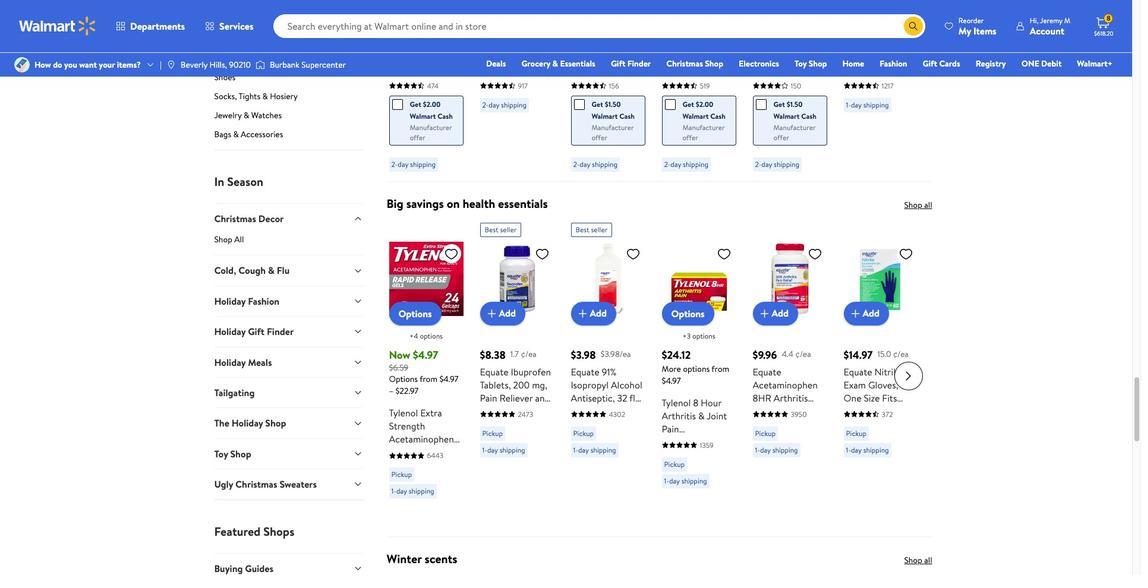 Task type: locate. For each thing, give the bounding box(es) containing it.
3 equate from the left
[[753, 365, 781, 378]]

dove inside '$6.97 dove sugar cookie liquid body wash for deep nourishment holiday treats limited edition, 20 oz'
[[753, 37, 775, 50]]

do
[[53, 59, 62, 71]]

Get $2.00 Walmart Cash checkbox
[[665, 99, 676, 110]]

old inside $15.00 ($50 value) old spice fiji men's holiday gift pack with 2in1 shampoo and conditioner, body wash,  and aluminum free spray
[[717, 37, 733, 50]]

1 wash from the left
[[571, 63, 593, 76]]

2 horizontal spatial spray,
[[844, 102, 869, 115]]

0 horizontal spatial mg,
[[532, 378, 547, 392]]

add up 15.0
[[863, 307, 880, 320]]

& right the grocery
[[553, 58, 558, 70]]

liquid inside $6.97 dove peppermint bark liquid body wash for deep nourishment holiday treats limited edition, 20 oz
[[592, 50, 616, 63]]

spray, for $15.00
[[389, 102, 414, 115]]

2 $1.50 from the left
[[787, 99, 803, 109]]

1 horizontal spatial add to cart image
[[758, 307, 772, 321]]

add button up 4.4
[[753, 302, 798, 326]]

spray, up conditioner on the top left
[[389, 102, 414, 115]]

1 for from the left
[[480, 63, 492, 76]]

christmas
[[667, 58, 703, 70], [214, 212, 256, 225], [235, 478, 277, 491]]

toy shop up ugly
[[214, 447, 251, 461]]

tylenol down more
[[662, 396, 691, 409]]

2 shop all link from the top
[[904, 555, 932, 567]]

1 with from the left
[[429, 76, 447, 89]]

cold, cough & flu
[[214, 264, 290, 277]]

get $1.50 walmart cash walmart plus, element down the 150
[[756, 98, 817, 122]]

1 horizontal spatial treats
[[786, 102, 810, 115]]

1 $2.00 from the left
[[423, 99, 441, 109]]

men inside $10.00 axe phoenix holiday gift pack for men includes crushed mint & rosemary body spray, antiperspirant stick & body wash, 3 count
[[858, 63, 876, 76]]

mg, right 200
[[532, 378, 547, 392]]

1 shop all link from the top
[[904, 199, 932, 211]]

edition, inside $6.97 dove peppermint bark liquid body wash for deep nourishment holiday treats limited edition, 20 oz
[[604, 102, 635, 115]]

get for $15.00 ($50 value) old spice swagger holiday men's gift pack with body wash, dry spray, and 2in1 shampoo and conditioner
[[410, 99, 421, 109]]

get $1.50 walmart cash walmart plus, element
[[574, 98, 635, 122], [756, 98, 817, 122]]

2 $2.00 from the left
[[696, 99, 713, 109]]

$6.97 up sugar
[[753, 19, 777, 34]]

($50 inside $15.00 ($50 value) old spice fiji men's holiday gift pack with 2in1 shampoo and conditioner, body wash,  and aluminum free spray
[[662, 37, 681, 50]]

1 horizontal spatial stick
[[844, 128, 864, 141]]

fashion up holiday gift finder
[[248, 295, 279, 308]]

shop all for big savings on health essentials
[[904, 199, 932, 211]]

toy shop button
[[214, 439, 363, 469]]

boys link
[[214, 33, 363, 50]]

$6.97 for $6.97 dove sugar cookie liquid body wash for deep nourishment holiday treats limited edition, 20 oz
[[753, 19, 777, 34]]

1 $6.97 from the left
[[571, 19, 595, 34]]

manufacturer offer for $15.00 ($50 value) old spice swagger holiday men's gift pack with body wash, dry spray, and 2in1 shampoo and conditioner
[[410, 122, 452, 142]]

2- for $6.97 dove peppermint bark liquid body wash for deep nourishment holiday treats limited edition, 20 oz
[[573, 159, 580, 169]]

next slide for product carousel list image
[[894, 20, 923, 48], [894, 362, 923, 390]]

1 horizontal spatial get $2.00 walmart cash walmart plus, element
[[665, 98, 726, 122]]

seller up equate 91% isopropyl alcohol antiseptic, 32 fl oz "image"
[[591, 224, 608, 235]]

add to cart image for $9.96
[[758, 307, 772, 321]]

with for $15.00 ($50 value) old spice fiji men's holiday gift pack with 2in1 shampoo and conditioner, body wash,  and aluminum free spray
[[662, 76, 679, 89]]

$1.50 for $6.97 dove sugar cookie liquid body wash for deep nourishment holiday treats limited edition, 20 oz
[[787, 99, 803, 109]]

1 horizontal spatial deep
[[753, 76, 775, 89]]

acetaminophen up relief
[[753, 378, 818, 392]]

1 liquid from the left
[[592, 50, 616, 63]]

2 stick from the left
[[844, 128, 864, 141]]

0 horizontal spatial oz
[[571, 405, 580, 418]]

4 manufacturer from the left
[[774, 122, 816, 132]]

0 vertical spatial toy
[[795, 58, 807, 70]]

2 add from the left
[[590, 307, 607, 320]]

pack right fiji
[[714, 63, 733, 76]]

$6.97 dove peppermint bark liquid body wash for deep nourishment holiday treats limited edition, 20 oz
[[571, 19, 643, 128]]

0 vertical spatial 2in1
[[682, 76, 697, 89]]

acetaminophen inside $9.96 4.4 ¢/ea equate acetaminophen 8hr arthritis pain relief extended- release caplets, 650 mg, 225 count
[[753, 378, 818, 392]]

best down health
[[485, 224, 498, 235]]

search icon image
[[909, 21, 918, 31]]

0 horizontal spatial antiperspirant
[[480, 115, 539, 128]]

add to favorites list, tylenol 8 hour arthritis & joint pain acetaminophen caplets, 225 count image
[[717, 246, 731, 261]]

2 get $2.00 walmart cash from the left
[[683, 99, 726, 121]]

0 horizontal spatial from
[[420, 373, 437, 385]]

1 horizontal spatial includes
[[879, 63, 912, 76]]

walmart image
[[19, 17, 96, 36]]

acetaminophen up 6443
[[389, 433, 454, 446]]

value) for $15.00 ($50 value) old spice fiji men's holiday gift pack with 2in1 shampoo and conditioner, body wash,  and aluminum free spray
[[683, 37, 715, 50]]

best seller for $3.98
[[576, 224, 608, 235]]

old for $15.00 ($50 value) old spice swagger holiday men's gift pack with body wash, dry spray, and 2in1 shampoo and conditioner
[[445, 37, 460, 50]]

get $1.50 walmart cash for $6.97 dove peppermint bark liquid body wash for deep nourishment holiday treats limited edition, 20 oz
[[592, 99, 635, 121]]

value) inside $15.00 ($50 value) old spice fiji men's holiday gift pack with 2in1 shampoo and conditioner, body wash,  and aluminum free spray
[[683, 37, 715, 50]]

3 add from the left
[[772, 307, 789, 320]]

best up equate 91% isopropyl alcohol antiseptic, 32 fl oz "image"
[[576, 224, 589, 235]]

axe for $10.00 axe apollo holiday gift pack for men includes sage & cedarwood body spray, antiperspirant deodorant stick & body wash, 3 count
[[480, 37, 497, 50]]

1 vertical spatial caplets,
[[662, 449, 695, 462]]

2 manufacturer from the left
[[592, 122, 634, 132]]

$6.97 inside '$6.97 dove sugar cookie liquid body wash for deep nourishment holiday treats limited edition, 20 oz'
[[753, 19, 777, 34]]

walmart down the 150
[[774, 111, 800, 121]]

1 horizontal spatial acetaminophen
[[662, 436, 727, 449]]

get $2.00 walmart cash walmart plus, element
[[392, 98, 453, 122], [665, 98, 726, 122]]

4 offer from the left
[[774, 132, 789, 142]]

manufacturer offer down 156
[[592, 122, 634, 142]]

2 add button from the left
[[571, 302, 616, 326]]

rosemary
[[844, 89, 884, 102]]

225 down extended-
[[789, 444, 804, 457]]

$6.97
[[571, 19, 595, 34], [753, 19, 777, 34]]

4 add button from the left
[[844, 302, 889, 326]]

shop all link for big savings on health essentials
[[904, 199, 932, 211]]

1 axe from the left
[[480, 37, 497, 50]]

christmas decor button
[[214, 203, 363, 234]]

2 spray, from the left
[[480, 102, 505, 115]]

$2.00
[[423, 99, 441, 109], [696, 99, 713, 109]]

¢/ea for $9.96
[[796, 349, 811, 360]]

featured
[[214, 523, 261, 539]]

caplets, left "1359"
[[662, 449, 695, 462]]

featured shops
[[214, 523, 294, 539]]

liquid right cookie
[[784, 50, 809, 63]]

manufacturer down 156
[[592, 122, 634, 132]]

wash inside '$6.97 dove sugar cookie liquid body wash for deep nourishment holiday treats limited edition, 20 oz'
[[776, 63, 798, 76]]

edition, inside '$6.97 dove sugar cookie liquid body wash for deep nourishment holiday treats limited edition, 20 oz'
[[786, 115, 817, 128]]

1 horizontal spatial $4.97
[[439, 373, 459, 385]]

oz inside '$6.97 dove sugar cookie liquid body wash for deep nourishment holiday treats limited edition, 20 oz'
[[766, 128, 775, 141]]

0 horizontal spatial tylenol
[[389, 407, 418, 420]]

manufacturer offer for $6.97 dove peppermint bark liquid body wash for deep nourishment holiday treats limited edition, 20 oz
[[592, 122, 634, 142]]

fashion link
[[874, 57, 913, 70]]

0 horizontal spatial 2in1
[[433, 102, 449, 115]]

0 vertical spatial mg,
[[532, 378, 547, 392]]

¢/ea inside '$14.97 15.0 ¢/ea equate nitrile exam gloves, one size fits most, 100 count'
[[893, 349, 909, 360]]

2 seller from the left
[[591, 224, 608, 235]]

extended-
[[753, 418, 796, 431]]

1 seller from the left
[[500, 224, 517, 235]]

pack inside $15.00 ($50 value) old spice fiji men's holiday gift pack with 2in1 shampoo and conditioner, body wash,  and aluminum free spray
[[714, 63, 733, 76]]

1 get $1.50 walmart cash checkbox from the left
[[574, 99, 585, 110]]

1 vertical spatial arthritis
[[662, 409, 696, 422]]

1 equate from the left
[[480, 365, 509, 378]]

2 liquid from the left
[[784, 50, 809, 63]]

liquid for $6.97 dove peppermint bark liquid body wash for deep nourishment holiday treats limited edition, 20 oz
[[592, 50, 616, 63]]

$10.00 inside $10.00 axe apollo holiday gift pack for men includes sage & cedarwood body spray, antiperspirant deodorant stick & body wash, 3 count
[[480, 19, 510, 34]]

8 inside the 8 $618.20
[[1107, 13, 1111, 23]]

1 horizontal spatial tylenol
[[662, 396, 691, 409]]

add for $9.96's add to cart image
[[772, 307, 789, 320]]

2 all from the top
[[924, 555, 932, 567]]

1 $1.50 from the left
[[605, 99, 621, 109]]

tylenol inside tylenol extra strength acetaminophen rapid release gels, 24 ct
[[389, 407, 418, 420]]

acetaminophen
[[753, 378, 818, 392], [389, 433, 454, 446], [662, 436, 727, 449]]

axe inside $10.00 axe phoenix holiday gift pack for men includes crushed mint & rosemary body spray, antiperspirant stick & body wash, 3 count
[[844, 37, 861, 50]]

cash for $15.00 ($50 value) old spice swagger holiday men's gift pack with body wash, dry spray, and 2in1 shampoo and conditioner
[[438, 111, 453, 121]]

add up 4.4
[[772, 307, 789, 320]]

 image
[[166, 60, 176, 70]]

2in1 left 519
[[682, 76, 697, 89]]

2- for $15.00 ($50 value) old spice fiji men's holiday gift pack with 2in1 shampoo and conditioner, body wash,  and aluminum free spray
[[664, 159, 671, 169]]

christmas right ugly
[[235, 478, 277, 491]]

1- down most,
[[846, 445, 851, 455]]

2 manufacturer offer from the left
[[592, 122, 634, 142]]

socks, tights & hosiery link
[[214, 90, 363, 107]]

3 right deodorant
[[538, 141, 543, 154]]

20 right free
[[753, 128, 764, 141]]

equate down $9.96
[[753, 365, 781, 378]]

shop all link
[[214, 234, 363, 255]]

toy shop
[[795, 58, 827, 70], [214, 447, 251, 461]]

0 horizontal spatial 8
[[693, 396, 699, 409]]

mg, right 650
[[771, 444, 787, 457]]

1 add button from the left
[[480, 302, 525, 326]]

men for $10.00 axe apollo holiday gift pack for men includes sage & cedarwood body spray, antiperspirant deodorant stick & body wash, 3 count
[[494, 63, 513, 76]]

¢/ea inside $8.38 1.7 ¢/ea equate ibuprofen tablets, 200 mg, pain reliever and fever reducer, 500 count
[[521, 349, 537, 360]]

pack right apollo
[[532, 50, 551, 63]]

equate inside $8.38 1.7 ¢/ea equate ibuprofen tablets, 200 mg, pain reliever and fever reducer, 500 count
[[480, 365, 509, 378]]

1 horizontal spatial oz
[[584, 115, 593, 128]]

all for big savings on health essentials
[[924, 199, 932, 211]]

for inside $10.00 axe apollo holiday gift pack for men includes sage & cedarwood body spray, antiperspirant deodorant stick & body wash, 3 count
[[480, 63, 492, 76]]

options link up +4
[[389, 302, 441, 326]]

2 antiperspirant from the left
[[844, 115, 903, 128]]

cash down gift finder at the right of the page
[[620, 111, 635, 121]]

2 get $1.50 walmart cash walmart plus, element from the left
[[756, 98, 817, 122]]

3 offer from the left
[[683, 132, 698, 142]]

equate down $14.97
[[844, 365, 872, 378]]

antiperspirant down the rosemary
[[844, 115, 903, 128]]

oz inside $3.98 $3.98/ea equate 91% isopropyl alcohol antiseptic, 32 fl oz
[[571, 405, 580, 418]]

+4 options
[[410, 331, 443, 341]]

and inside $8.38 1.7 ¢/ea equate ibuprofen tablets, 200 mg, pain reliever and fever reducer, 500 count
[[535, 392, 550, 405]]

0 vertical spatial shop all
[[904, 199, 932, 211]]

$10.00 up phoenix
[[844, 19, 874, 34]]

3 add to cart image from the left
[[849, 307, 863, 321]]

1 horizontal spatial fashion
[[880, 58, 907, 70]]

gift inside $10.00 axe apollo holiday gift pack for men includes sage & cedarwood body spray, antiperspirant deodorant stick & body wash, 3 count
[[513, 50, 529, 63]]

4 manufacturer offer from the left
[[774, 122, 816, 142]]

limited right free
[[753, 115, 784, 128]]

shop all
[[904, 199, 932, 211], [904, 555, 932, 567]]

1 horizontal spatial edition,
[[786, 115, 817, 128]]

treats inside '$6.97 dove sugar cookie liquid body wash for deep nourishment holiday treats limited edition, 20 oz'
[[786, 102, 810, 115]]

2 get $1.50 walmart cash from the left
[[774, 99, 817, 121]]

body
[[619, 50, 640, 63], [753, 63, 774, 76], [389, 89, 410, 102], [530, 89, 551, 102], [887, 89, 908, 102], [662, 115, 683, 128], [875, 128, 896, 141], [489, 141, 510, 154]]

2 get $2.00 walmart cash walmart plus, element from the left
[[665, 98, 726, 122]]

1 horizontal spatial nourishment
[[753, 89, 807, 102]]

0 vertical spatial christmas
[[667, 58, 703, 70]]

get $1.50 walmart cash walmart plus, element for $6.97 dove sugar cookie liquid body wash for deep nourishment holiday treats limited edition, 20 oz
[[756, 98, 817, 122]]

wash, inside $15.00 ($50 value) old spice fiji men's holiday gift pack with 2in1 shampoo and conditioner, body wash,  and aluminum free spray
[[685, 115, 709, 128]]

1 horizontal spatial caplets,
[[787, 431, 820, 444]]

1 add to cart image from the left
[[485, 307, 499, 321]]

0 horizontal spatial pain
[[480, 392, 497, 405]]

for up the rosemary
[[844, 63, 856, 76]]

0 horizontal spatial $15.00
[[389, 19, 419, 34]]

old
[[445, 37, 460, 50], [717, 37, 733, 50]]

now
[[389, 348, 410, 362]]

1 get $2.00 walmart cash from the left
[[410, 99, 453, 121]]

spray, down crushed
[[844, 102, 869, 115]]

release inside tylenol extra strength acetaminophen rapid release gels, 24 ct
[[414, 446, 446, 459]]

men for $10.00 axe phoenix holiday gift pack for men includes crushed mint & rosemary body spray, antiperspirant stick & body wash, 3 count
[[858, 63, 876, 76]]

0 vertical spatial arthritis
[[774, 392, 808, 405]]

1 horizontal spatial 3
[[870, 141, 875, 154]]

0 horizontal spatial axe
[[480, 37, 497, 50]]

toy up the 150
[[795, 58, 807, 70]]

20 inside '$6.97 dove sugar cookie liquid body wash for deep nourishment holiday treats limited edition, 20 oz'
[[753, 128, 764, 141]]

2 horizontal spatial ¢/ea
[[893, 349, 909, 360]]

strength
[[389, 420, 425, 433]]

0 horizontal spatial $2.00
[[423, 99, 441, 109]]

cookie
[[753, 50, 782, 63]]

8 up the $618.20
[[1107, 13, 1111, 23]]

1 best seller from the left
[[485, 224, 517, 235]]

shampoo
[[662, 89, 700, 102], [389, 115, 427, 128]]

2 options link from the left
[[662, 302, 714, 326]]

¢/ea right 1.7
[[521, 349, 537, 360]]

stick for $10.00 axe apollo holiday gift pack for men includes sage & cedarwood body spray, antiperspirant deodorant stick & body wash, 3 count
[[527, 128, 547, 141]]

wash inside $6.97 dove peppermint bark liquid body wash for deep nourishment holiday treats limited edition, 20 oz
[[571, 63, 593, 76]]

add for add to cart icon
[[590, 307, 607, 320]]

value)
[[410, 37, 442, 50], [683, 37, 715, 50]]

1 horizontal spatial antiperspirant
[[844, 115, 903, 128]]

Get $1.50 Walmart Cash checkbox
[[574, 99, 585, 110], [756, 99, 766, 110]]

deep for $6.97 dove sugar cookie liquid body wash for deep nourishment holiday treats limited edition, 20 oz
[[753, 76, 775, 89]]

toy shop inside dropdown button
[[214, 447, 251, 461]]

3 inside $10.00 axe phoenix holiday gift pack for men includes crushed mint & rosemary body spray, antiperspirant stick & body wash, 3 count
[[870, 141, 875, 154]]

with for $15.00 ($50 value) old spice swagger holiday men's gift pack with body wash, dry spray, and 2in1 shampoo and conditioner
[[429, 76, 447, 89]]

1 horizontal spatial $1.50
[[787, 99, 803, 109]]

1 includes from the left
[[515, 63, 549, 76]]

accessories
[[241, 128, 283, 140]]

health
[[463, 195, 495, 211]]

0 horizontal spatial seller
[[500, 224, 517, 235]]

shop inside toy shop dropdown button
[[230, 447, 251, 461]]

holiday
[[480, 50, 511, 63], [844, 50, 875, 63], [389, 63, 420, 76], [662, 63, 693, 76], [571, 89, 602, 102], [753, 102, 784, 115], [214, 295, 246, 308], [214, 325, 246, 338], [214, 356, 246, 369], [232, 417, 263, 430]]

$618.20
[[1094, 29, 1114, 37]]

3 manufacturer from the left
[[683, 122, 725, 132]]

1 horizontal spatial value)
[[683, 37, 715, 50]]

deep down electronics link
[[753, 76, 775, 89]]

2 with from the left
[[662, 76, 679, 89]]

socks, tights & hosiery
[[214, 90, 298, 102]]

get $1.50 walmart cash checkbox down the "electronics"
[[756, 99, 766, 110]]

tylenol 8 hour arthritis & joint pain acetaminophen caplets, 225 count image
[[662, 242, 736, 316]]

3 add button from the left
[[753, 302, 798, 326]]

holiday gift finder
[[214, 325, 294, 338]]

equate down $8.38 at left
[[480, 365, 509, 378]]

0 vertical spatial 8
[[1107, 13, 1111, 23]]

deodorant
[[480, 128, 525, 141]]

$6.97 inside $6.97 dove peppermint bark liquid body wash for deep nourishment holiday treats limited edition, 20 oz
[[571, 19, 595, 34]]

1 horizontal spatial arthritis
[[774, 392, 808, 405]]

4 add from the left
[[863, 307, 880, 320]]

2 equate from the left
[[571, 365, 600, 378]]

men inside $10.00 axe apollo holiday gift pack for men includes sage & cedarwood body spray, antiperspirant deodorant stick & body wash, 3 count
[[494, 63, 513, 76]]

1 spray, from the left
[[389, 102, 414, 115]]

0 horizontal spatial value)
[[410, 37, 442, 50]]

treats for $6.97 dove sugar cookie liquid body wash for deep nourishment holiday treats limited edition, 20 oz
[[786, 102, 810, 115]]

shampoo inside $15.00 ($50 value) old spice fiji men's holiday gift pack with 2in1 shampoo and conditioner, body wash,  and aluminum free spray
[[662, 89, 700, 102]]

includes inside $10.00 axe apollo holiday gift pack for men includes sage & cedarwood body spray, antiperspirant deodorant stick & body wash, 3 count
[[515, 63, 549, 76]]

watches
[[251, 109, 282, 121]]

my
[[959, 24, 971, 37]]

gift up get $2.00 walmart cash checkbox
[[389, 76, 405, 89]]

2 $10.00 from the left
[[844, 19, 874, 34]]

essentials
[[560, 58, 596, 70]]

the holiday shop
[[214, 417, 286, 430]]

& left the flu on the top of page
[[268, 264, 275, 277]]

2 3 from the left
[[870, 141, 875, 154]]

1 manufacturer offer from the left
[[410, 122, 452, 142]]

holiday inside 'dropdown button'
[[214, 356, 246, 369]]

0 horizontal spatial $10.00
[[480, 19, 510, 34]]

1 men from the left
[[494, 63, 513, 76]]

3 ¢/ea from the left
[[893, 349, 909, 360]]

$10.00 for $10.00 axe apollo holiday gift pack for men includes sage & cedarwood body spray, antiperspirant deodorant stick & body wash, 3 count
[[480, 19, 510, 34]]

get $2.00 walmart cash down 474
[[410, 99, 453, 121]]

0 vertical spatial shampoo
[[662, 89, 700, 102]]

0 vertical spatial fashion
[[880, 58, 907, 70]]

options link for $24.12
[[662, 302, 714, 326]]

1 $10.00 from the left
[[480, 19, 510, 34]]

1 dove from the left
[[571, 37, 593, 50]]

reorder my items
[[959, 15, 997, 37]]

one
[[844, 392, 862, 405]]

0 vertical spatial toy shop
[[795, 58, 827, 70]]

2 for from the left
[[595, 63, 607, 76]]

spice for $15.00 ($50 value) old spice swagger holiday men's gift pack with body wash, dry spray, and 2in1 shampoo and conditioner
[[389, 50, 411, 63]]

$15.00 inside $15.00 ($50 value) old spice fiji men's holiday gift pack with 2in1 shampoo and conditioner, body wash,  and aluminum free spray
[[662, 19, 692, 34]]

manufacturer offer down conditioner,
[[683, 122, 725, 142]]

get right get $2.00 walmart cash checkbox
[[410, 99, 421, 109]]

0 horizontal spatial get $2.00 walmart cash walmart plus, element
[[392, 98, 453, 122]]

fashion inside dropdown button
[[248, 295, 279, 308]]

for up cedarwood on the top of the page
[[480, 63, 492, 76]]

1 horizontal spatial men
[[858, 63, 876, 76]]

shipping
[[501, 100, 527, 110], [863, 100, 889, 110], [410, 159, 436, 169], [592, 159, 618, 169], [683, 159, 709, 169], [774, 159, 799, 169], [500, 445, 525, 455], [591, 445, 616, 455], [773, 445, 798, 455], [863, 445, 889, 455], [682, 476, 707, 486], [409, 486, 434, 496]]

joint
[[707, 409, 727, 422]]

3950
[[791, 409, 807, 419]]

1 horizontal spatial dove
[[753, 37, 775, 50]]

spice left swagger
[[389, 50, 411, 63]]

axe inside $10.00 axe apollo holiday gift pack for men includes sage & cedarwood body spray, antiperspirant deodorant stick & body wash, 3 count
[[480, 37, 497, 50]]

 image for burbank supercenter
[[256, 59, 265, 71]]

gift inside $15.00 ($50 value) old spice fiji men's holiday gift pack with 2in1 shampoo and conditioner, body wash,  and aluminum free spray
[[695, 63, 711, 76]]

2 best from the left
[[576, 224, 589, 235]]

offer for $6.97 dove sugar cookie liquid body wash for deep nourishment holiday treats limited edition, 20 oz
[[774, 132, 789, 142]]

add up 1.7
[[499, 307, 516, 320]]

1 horizontal spatial $6.97
[[753, 19, 777, 34]]

2 get from the left
[[592, 99, 603, 109]]

2 horizontal spatial acetaminophen
[[753, 378, 818, 392]]

1 horizontal spatial liquid
[[784, 50, 809, 63]]

4 cash from the left
[[801, 111, 817, 121]]

1 walmart from the left
[[410, 111, 436, 121]]

offer for $15.00 ($50 value) old spice fiji men's holiday gift pack with 2in1 shampoo and conditioner, body wash,  and aluminum free spray
[[683, 132, 698, 142]]

1 vertical spatial fashion
[[248, 295, 279, 308]]

get $1.50 walmart cash walmart plus, element down 156
[[574, 98, 635, 122]]

equate for $9.96
[[753, 365, 781, 378]]

men
[[494, 63, 513, 76], [858, 63, 876, 76]]

3 cash from the left
[[710, 111, 726, 121]]

0 horizontal spatial fashion
[[248, 295, 279, 308]]

1 horizontal spatial options link
[[662, 302, 714, 326]]

oz inside $6.97 dove peppermint bark liquid body wash for deep nourishment holiday treats limited edition, 20 oz
[[584, 115, 593, 128]]

equate inside '$14.97 15.0 ¢/ea equate nitrile exam gloves, one size fits most, 100 count'
[[844, 365, 872, 378]]

0 vertical spatial release
[[753, 431, 784, 444]]

options for now
[[420, 331, 443, 341]]

free
[[706, 128, 724, 141]]

add button for equate nitrile exam gloves, one size fits most, 100 count image
[[844, 302, 889, 326]]

shop all
[[214, 234, 244, 246]]

ibuprofen
[[511, 365, 551, 378]]

with
[[429, 76, 447, 89], [662, 76, 679, 89]]

8 left "hour"
[[693, 396, 699, 409]]

$4.97
[[413, 348, 438, 362], [439, 373, 459, 385], [662, 375, 681, 387]]

toy down the
[[214, 447, 228, 461]]

wash for $6.97 dove peppermint bark liquid body wash for deep nourishment holiday treats limited edition, 20 oz
[[571, 63, 593, 76]]

count inside $10.00 axe apollo holiday gift pack for men includes sage & cedarwood body spray, antiperspirant deodorant stick & body wash, 3 count
[[480, 154, 506, 167]]

0 horizontal spatial spray,
[[389, 102, 414, 115]]

0 horizontal spatial wash
[[571, 63, 593, 76]]

body inside $15.00 ($50 value) old spice fiji men's holiday gift pack with 2in1 shampoo and conditioner, body wash,  and aluminum free spray
[[662, 115, 683, 128]]

1 get from the left
[[410, 99, 421, 109]]

1 horizontal spatial wash
[[776, 63, 798, 76]]

seller for $3.98
[[591, 224, 608, 235]]

get $1.50 walmart cash down the 150
[[774, 99, 817, 121]]

antiperspirant
[[480, 115, 539, 128], [844, 115, 903, 128]]

2 shop all from the top
[[904, 555, 932, 567]]

0 horizontal spatial toy
[[214, 447, 228, 461]]

mg, inside $8.38 1.7 ¢/ea equate ibuprofen tablets, 200 mg, pain reliever and fever reducer, 500 count
[[532, 378, 547, 392]]

tylenol inside tylenol 8 hour arthritis & joint pain acetaminophen caplets, 225 count
[[662, 396, 691, 409]]

equate inside $9.96 4.4 ¢/ea equate acetaminophen 8hr arthritis pain relief extended- release caplets, 650 mg, 225 count
[[753, 365, 781, 378]]

departments
[[130, 20, 185, 33]]

hour
[[701, 396, 722, 409]]

beverly hills, 90210
[[181, 59, 251, 71]]

0 horizontal spatial shampoo
[[389, 115, 427, 128]]

1 horizontal spatial axe
[[844, 37, 861, 50]]

4 walmart from the left
[[774, 111, 800, 121]]

edition, for $6.97 dove peppermint bark liquid body wash for deep nourishment holiday treats limited edition, 20 oz
[[604, 102, 635, 115]]

fashion up mint at the right
[[880, 58, 907, 70]]

cash down toy shop link
[[801, 111, 817, 121]]

2- for $15.00 ($50 value) old spice swagger holiday men's gift pack with body wash, dry spray, and 2in1 shampoo and conditioner
[[391, 159, 398, 169]]

0 horizontal spatial finder
[[267, 325, 294, 338]]

1 antiperspirant from the left
[[480, 115, 539, 128]]

2 walmart from the left
[[592, 111, 618, 121]]

for inside '$6.97 dove sugar cookie liquid body wash for deep nourishment holiday treats limited edition, 20 oz'
[[800, 63, 812, 76]]

1 old from the left
[[445, 37, 460, 50]]

1 vertical spatial mg,
[[771, 444, 787, 457]]

0 vertical spatial shop all link
[[904, 199, 932, 211]]

tylenol for $4.97
[[389, 407, 418, 420]]

manufacturer offer for $15.00 ($50 value) old spice fiji men's holiday gift pack with 2in1 shampoo and conditioner, body wash,  and aluminum free spray
[[683, 122, 725, 142]]

christmas up all
[[214, 212, 256, 225]]

1 horizontal spatial $2.00
[[696, 99, 713, 109]]

body inside $6.97 dove peppermint bark liquid body wash for deep nourishment holiday treats limited edition, 20 oz
[[619, 50, 640, 63]]

& right sage
[[502, 76, 508, 89]]

0 horizontal spatial men
[[494, 63, 513, 76]]

holiday inside dropdown button
[[214, 295, 246, 308]]

& right jewelry
[[244, 109, 249, 121]]

$15.00 for $15.00 ($50 value) old spice fiji men's holiday gift pack with 2in1 shampoo and conditioner, body wash,  and aluminum free spray
[[662, 19, 692, 34]]

axe for $10.00 axe phoenix holiday gift pack for men includes crushed mint & rosemary body spray, antiperspirant stick & body wash, 3 count
[[844, 37, 861, 50]]

–
[[389, 385, 394, 397]]

from
[[712, 363, 729, 375], [420, 373, 437, 385]]

3 for from the left
[[800, 63, 812, 76]]

debit
[[1041, 58, 1062, 70]]

1 vertical spatial all
[[924, 555, 932, 567]]

from inside now $4.97 $6.59 options from $4.97 – $22.97
[[420, 373, 437, 385]]

0 horizontal spatial get $2.00 walmart cash
[[410, 99, 453, 121]]

0 horizontal spatial get $1.50 walmart cash checkbox
[[574, 99, 585, 110]]

$6.97 up 'bark'
[[571, 19, 595, 34]]

add button for equate ibuprofen tablets, 200 mg, pain reliever and fever reducer, 500 count 'image'
[[480, 302, 525, 326]]

release right rapid
[[414, 446, 446, 459]]

options link for now
[[389, 302, 441, 326]]

1 horizontal spatial toy
[[795, 58, 807, 70]]

3 manufacturer offer from the left
[[683, 122, 725, 142]]

1 horizontal spatial old
[[717, 37, 733, 50]]

spice for $15.00 ($50 value) old spice fiji men's holiday gift pack with 2in1 shampoo and conditioner, body wash,  and aluminum free spray
[[662, 50, 684, 63]]

1 horizontal spatial ($50
[[662, 37, 681, 50]]

manufacturer down dry
[[410, 122, 452, 132]]

1-day shipping
[[846, 100, 889, 110], [482, 445, 525, 455], [573, 445, 616, 455], [755, 445, 798, 455], [846, 445, 889, 455], [664, 476, 707, 486], [391, 486, 434, 496]]

1 3 from the left
[[538, 141, 543, 154]]

0 horizontal spatial $1.50
[[605, 99, 621, 109]]

deep inside '$6.97 dove sugar cookie liquid body wash for deep nourishment holiday treats limited edition, 20 oz'
[[753, 76, 775, 89]]

1 vertical spatial toy
[[214, 447, 228, 461]]

0 horizontal spatial nourishment
[[571, 76, 625, 89]]

1 offer from the left
[[410, 132, 426, 142]]

old inside the $15.00 ($50 value) old spice swagger holiday men's gift pack with body wash, dry spray, and 2in1 shampoo and conditioner
[[445, 37, 460, 50]]

2 axe from the left
[[844, 37, 861, 50]]

1 value) from the left
[[410, 37, 442, 50]]

1 horizontal spatial seller
[[591, 224, 608, 235]]

2-day shipping
[[482, 100, 527, 110], [391, 159, 436, 169], [573, 159, 618, 169], [664, 159, 709, 169], [755, 159, 799, 169]]

0 horizontal spatial ¢/ea
[[521, 349, 537, 360]]

225 inside $9.96 4.4 ¢/ea equate acetaminophen 8hr arthritis pain relief extended- release caplets, 650 mg, 225 count
[[789, 444, 804, 457]]

20 inside $6.97 dove peppermint bark liquid body wash for deep nourishment holiday treats limited edition, 20 oz
[[571, 115, 582, 128]]

225
[[789, 444, 804, 457], [698, 449, 713, 462]]

get $2.00 walmart cash walmart plus, element for $15.00 ($50 value) old spice fiji men's holiday gift pack with 2in1 shampoo and conditioner, body wash,  and aluminum free spray
[[665, 98, 726, 122]]

gift up 519
[[695, 63, 711, 76]]

1 shop all from the top
[[904, 199, 932, 211]]

1 horizontal spatial with
[[662, 76, 679, 89]]

limited inside '$6.97 dove sugar cookie liquid body wash for deep nourishment holiday treats limited edition, 20 oz'
[[753, 115, 784, 128]]

1 best from the left
[[485, 224, 498, 235]]

0 horizontal spatial caplets,
[[662, 449, 695, 462]]

limited for $6.97 dove sugar cookie liquid body wash for deep nourishment holiday treats limited edition, 20 oz
[[753, 115, 784, 128]]

home link
[[837, 57, 870, 70]]

manufacturer offer down the 150
[[774, 122, 816, 142]]

axe
[[480, 37, 497, 50], [844, 37, 861, 50]]

0 horizontal spatial get $1.50 walmart cash
[[592, 99, 635, 121]]

oz right free
[[766, 128, 775, 141]]

1-day shipping down crushed
[[846, 100, 889, 110]]

spice inside the $15.00 ($50 value) old spice swagger holiday men's gift pack with body wash, dry spray, and 2in1 shampoo and conditioner
[[389, 50, 411, 63]]

2 ($50 from the left
[[662, 37, 681, 50]]

toy
[[795, 58, 807, 70], [214, 447, 228, 461]]

antiperspirant inside $10.00 axe apollo holiday gift pack for men includes sage & cedarwood body spray, antiperspirant deodorant stick & body wash, 3 count
[[480, 115, 539, 128]]

manufacturer
[[410, 122, 452, 132], [592, 122, 634, 132], [683, 122, 725, 132], [774, 122, 816, 132]]

$15.00 up fiji
[[662, 19, 692, 34]]

with inside the $15.00 ($50 value) old spice swagger holiday men's gift pack with body wash, dry spray, and 2in1 shampoo and conditioner
[[429, 76, 447, 89]]

fever
[[480, 405, 503, 418]]

0 horizontal spatial options link
[[389, 302, 441, 326]]

add to cart image
[[485, 307, 499, 321], [758, 307, 772, 321], [849, 307, 863, 321]]

product group
[[389, 0, 463, 176], [480, 0, 554, 176], [571, 0, 645, 176], [662, 0, 736, 176], [753, 0, 827, 176], [844, 0, 918, 176], [389, 218, 463, 532], [480, 218, 554, 532], [571, 218, 645, 532], [662, 218, 736, 532], [753, 218, 827, 532], [844, 218, 918, 532]]

1 stick from the left
[[527, 128, 547, 141]]

1 horizontal spatial $15.00
[[662, 19, 692, 34]]

cash for $6.97 dove peppermint bark liquid body wash for deep nourishment holiday treats limited edition, 20 oz
[[620, 111, 635, 121]]

with inside $15.00 ($50 value) old spice fiji men's holiday gift pack with 2in1 shampoo and conditioner, body wash,  and aluminum free spray
[[662, 76, 679, 89]]

2 spice from the left
[[662, 50, 684, 63]]

$9.96
[[753, 348, 777, 362]]

get $2.00 walmart cash for $15.00 ($50 value) old spice fiji men's holiday gift pack with 2in1 shampoo and conditioner, body wash,  and aluminum free spray
[[683, 99, 726, 121]]

2 $6.97 from the left
[[753, 19, 777, 34]]

1 horizontal spatial best
[[576, 224, 589, 235]]

2-day shipping for $6.97 dove peppermint bark liquid body wash for deep nourishment holiday treats limited edition, 20 oz
[[573, 159, 618, 169]]

2 next slide for product carousel list image from the top
[[894, 362, 923, 390]]

1 manufacturer from the left
[[410, 122, 452, 132]]

spray, inside $10.00 axe phoenix holiday gift pack for men includes crushed mint & rosemary body spray, antiperspirant stick & body wash, 3 count
[[844, 102, 869, 115]]

antiperspirant inside $10.00 axe phoenix holiday gift pack for men includes crushed mint & rosemary body spray, antiperspirant stick & body wash, 3 count
[[844, 115, 903, 128]]

2in1 down 474
[[433, 102, 449, 115]]

0 horizontal spatial 3
[[538, 141, 543, 154]]

3 walmart from the left
[[683, 111, 709, 121]]

pain left 'joint'
[[662, 422, 679, 436]]

pack left 474
[[408, 76, 427, 89]]

for up the 150
[[800, 63, 812, 76]]

options
[[420, 331, 443, 341], [692, 331, 715, 341], [683, 363, 710, 375]]

add to favorites list, equate 91% isopropyl alcohol antiseptic, 32 fl oz image
[[626, 246, 640, 261]]

options for now
[[399, 307, 432, 320]]

reducer,
[[505, 405, 542, 418]]

add button for equate acetaminophen 8hr arthritis pain relief extended-release caplets, 650 mg, 225 count image
[[753, 302, 798, 326]]

1 horizontal spatial get $1.50 walmart cash
[[774, 99, 817, 121]]

$10.00 inside $10.00 axe phoenix holiday gift pack for men includes crushed mint & rosemary body spray, antiperspirant stick & body wash, 3 count
[[844, 19, 874, 34]]

dove for $6.97 dove sugar cookie liquid body wash for deep nourishment holiday treats limited edition, 20 oz
[[753, 37, 775, 50]]

get $2.00 walmart cash walmart plus, element down 519
[[665, 98, 726, 122]]

1 ($50 from the left
[[389, 37, 408, 50]]

pain up 500
[[480, 392, 497, 405]]

cedarwood
[[480, 89, 527, 102]]

treats down the 150
[[786, 102, 810, 115]]

917
[[518, 81, 528, 91]]

2 $15.00 from the left
[[662, 19, 692, 34]]

dove
[[571, 37, 593, 50], [753, 37, 775, 50]]

finder down peppermint
[[628, 58, 651, 70]]

antiseptic,
[[571, 392, 615, 405]]

reliever
[[500, 392, 533, 405]]

sage
[[480, 76, 500, 89]]

2 cash from the left
[[620, 111, 635, 121]]

1 vertical spatial toy shop
[[214, 447, 251, 461]]

spice left fiji
[[662, 50, 684, 63]]

best for $3.98
[[576, 224, 589, 235]]

1 get $2.00 walmart cash walmart plus, element from the left
[[392, 98, 453, 122]]

$4.97 down $24.12
[[662, 375, 681, 387]]

you
[[64, 59, 77, 71]]

3 spray, from the left
[[844, 102, 869, 115]]

2 men from the left
[[858, 63, 876, 76]]

christmas up 519
[[667, 58, 703, 70]]

($50 inside the $15.00 ($50 value) old spice swagger holiday men's gift pack with body wash, dry spray, and 2in1 shampoo and conditioner
[[389, 37, 408, 50]]

equate acetaminophen 8hr arthritis pain relief extended-release caplets, 650 mg, 225 count image
[[753, 242, 827, 316]]

options down $24.12
[[683, 363, 710, 375]]

christmas for christmas shop
[[667, 58, 703, 70]]

1 horizontal spatial limited
[[753, 115, 784, 128]]

1-day shipping down "1359"
[[664, 476, 707, 486]]

4 for from the left
[[844, 63, 856, 76]]

spray, inside the $15.00 ($50 value) old spice swagger holiday men's gift pack with body wash, dry spray, and 2in1 shampoo and conditioner
[[389, 102, 414, 115]]

$15.00 ($50 value) old spice fiji men's holiday gift pack with 2in1 shampoo and conditioner, body wash,  and aluminum free spray
[[662, 19, 733, 154]]

get $1.50 walmart cash down 156
[[592, 99, 635, 121]]

2 dove from the left
[[753, 37, 775, 50]]

edition, down the 150
[[786, 115, 817, 128]]

add up $3.98
[[590, 307, 607, 320]]

3 down the rosemary
[[870, 141, 875, 154]]

2 value) from the left
[[683, 37, 715, 50]]

 image
[[14, 57, 30, 73], [256, 59, 265, 71]]

edition, down 156
[[604, 102, 635, 115]]

0 horizontal spatial ($50
[[389, 37, 408, 50]]

¢/ea for $14.97
[[893, 349, 909, 360]]

product group containing now $4.97
[[389, 218, 463, 532]]

1 options link from the left
[[389, 302, 441, 326]]

best seller down health
[[485, 224, 517, 235]]

departments button
[[106, 12, 195, 40]]

seller
[[500, 224, 517, 235], [591, 224, 608, 235]]

options down now
[[389, 373, 418, 385]]

4 equate from the left
[[844, 365, 872, 378]]

wash, inside $10.00 axe apollo holiday gift pack for men includes sage & cedarwood body spray, antiperspirant deodorant stick & body wash, 3 count
[[512, 141, 536, 154]]

2 old from the left
[[717, 37, 733, 50]]

holiday inside $10.00 axe phoenix holiday gift pack for men includes crushed mint & rosemary body spray, antiperspirant stick & body wash, 3 count
[[844, 50, 875, 63]]

2 includes from the left
[[879, 63, 912, 76]]

essentials
[[498, 195, 548, 211]]

0 horizontal spatial stick
[[527, 128, 547, 141]]

1 vertical spatial finder
[[267, 325, 294, 338]]

options link up +3
[[662, 302, 714, 326]]

1 horizontal spatial shampoo
[[662, 89, 700, 102]]

2 ¢/ea from the left
[[796, 349, 811, 360]]

0 horizontal spatial add to cart image
[[485, 307, 499, 321]]

20 for $6.97 dove peppermint bark liquid body wash for deep nourishment holiday treats limited edition, 20 oz
[[571, 115, 582, 128]]

next slide for product carousel list image up fits at the right of the page
[[894, 362, 923, 390]]

shop inside toy shop link
[[809, 58, 827, 70]]

fits
[[882, 392, 897, 405]]

nourishment inside '$6.97 dove sugar cookie liquid body wash for deep nourishment holiday treats limited edition, 20 oz'
[[753, 89, 807, 102]]

2 horizontal spatial $4.97
[[662, 375, 681, 387]]

manufacturer down conditioner,
[[683, 122, 725, 132]]

8 inside tylenol 8 hour arthritis & joint pain acetaminophen caplets, 225 count
[[693, 396, 699, 409]]

0 horizontal spatial edition,
[[604, 102, 635, 115]]

1 get $1.50 walmart cash from the left
[[592, 99, 635, 121]]

1 ¢/ea from the left
[[521, 349, 537, 360]]

$4.97 up extra
[[439, 373, 459, 385]]

options right +3
[[692, 331, 715, 341]]

holiday inside dropdown button
[[232, 417, 263, 430]]

0 horizontal spatial get $1.50 walmart cash walmart plus, element
[[574, 98, 635, 122]]

liquid right 'bark'
[[592, 50, 616, 63]]

more
[[662, 363, 681, 375]]

get $2.00 walmart cash down 519
[[683, 99, 726, 121]]

1 spice from the left
[[389, 50, 411, 63]]



Task type: vqa. For each thing, say whether or not it's contained in the screenshot.
$6.59 on the left bottom
yes



Task type: describe. For each thing, give the bounding box(es) containing it.
90210
[[229, 59, 251, 71]]

get $1.50 walmart cash checkbox for $6.97 dove sugar cookie liquid body wash for deep nourishment holiday treats limited edition, 20 oz
[[756, 99, 766, 110]]

services
[[219, 20, 254, 33]]

2-day shipping for $6.97 dove sugar cookie liquid body wash for deep nourishment holiday treats limited edition, 20 oz
[[755, 159, 799, 169]]

walmart for $15.00 ($50 value) old spice fiji men's holiday gift pack with 2in1 shampoo and conditioner, body wash,  and aluminum free spray
[[683, 111, 709, 121]]

add to favorites list, equate ibuprofen tablets, 200 mg, pain reliever and fever reducer, 500 count image
[[535, 246, 550, 261]]

phoenix
[[863, 37, 896, 50]]

options inside now $4.97 $6.59 options from $4.97 – $22.97
[[389, 373, 418, 385]]

holiday meals
[[214, 356, 272, 369]]

for inside $10.00 axe phoenix holiday gift pack for men includes crushed mint & rosemary body spray, antiperspirant stick & body wash, 3 count
[[844, 63, 856, 76]]

1- down extended-
[[755, 445, 760, 455]]

bags
[[214, 128, 231, 140]]

add for $14.97's add to cart image
[[863, 307, 880, 320]]

cards
[[939, 58, 960, 70]]

guides
[[245, 562, 273, 575]]

& inside tylenol 8 hour arthritis & joint pain acetaminophen caplets, 225 count
[[698, 409, 705, 422]]

gift inside the $15.00 ($50 value) old spice swagger holiday men's gift pack with body wash, dry spray, and 2in1 shampoo and conditioner
[[389, 76, 405, 89]]

$9.96 4.4 ¢/ea equate acetaminophen 8hr arthritis pain relief extended- release caplets, 650 mg, 225 count
[[753, 348, 820, 470]]

options for $24.12
[[692, 331, 715, 341]]

holiday inside the $15.00 ($50 value) old spice swagger holiday men's gift pack with body wash, dry spray, and 2in1 shampoo and conditioner
[[389, 63, 420, 76]]

release inside $9.96 4.4 ¢/ea equate acetaminophen 8hr arthritis pain relief extended- release caplets, 650 mg, 225 count
[[753, 431, 784, 444]]

pain inside $9.96 4.4 ¢/ea equate acetaminophen 8hr arthritis pain relief extended- release caplets, 650 mg, 225 count
[[753, 405, 770, 418]]

wash for $6.97 dove sugar cookie liquid body wash for deep nourishment holiday treats limited edition, 20 oz
[[776, 63, 798, 76]]

tights
[[239, 90, 260, 102]]

fl
[[630, 392, 635, 405]]

all
[[234, 234, 244, 246]]

gift down peppermint
[[611, 58, 626, 70]]

now $4.97 $6.59 options from $4.97 – $22.97
[[389, 348, 459, 397]]

offer for $15.00 ($50 value) old spice swagger holiday men's gift pack with body wash, dry spray, and 2in1 shampoo and conditioner
[[410, 132, 426, 142]]

wash, inside $10.00 axe phoenix holiday gift pack for men includes crushed mint & rosemary body spray, antiperspirant stick & body wash, 3 count
[[844, 141, 868, 154]]

Get $2.00 Walmart Cash checkbox
[[392, 99, 403, 110]]

$6.97 for $6.97 dove peppermint bark liquid body wash for deep nourishment holiday treats limited edition, 20 oz
[[571, 19, 595, 34]]

pain inside tylenol 8 hour arthritis & joint pain acetaminophen caplets, 225 count
[[662, 422, 679, 436]]

best seller for $8.38
[[485, 224, 517, 235]]

includes for $10.00 axe apollo holiday gift pack for men includes sage & cedarwood body spray, antiperspirant deodorant stick & body wash, 3 count
[[515, 63, 549, 76]]

519
[[700, 81, 710, 91]]

savings
[[406, 195, 444, 211]]

2-day shipping for $15.00 ($50 value) old spice fiji men's holiday gift pack with 2in1 shampoo and conditioner, body wash,  and aluminum free spray
[[664, 159, 709, 169]]

oz for $6.97 dove peppermint bark liquid body wash for deep nourishment holiday treats limited edition, 20 oz
[[584, 115, 593, 128]]

 image for how do you want your items?
[[14, 57, 30, 73]]

ugly christmas sweaters
[[214, 478, 317, 491]]

Search search field
[[273, 14, 925, 38]]

tailgating button
[[214, 377, 363, 408]]

get for $15.00 ($50 value) old spice fiji men's holiday gift pack with 2in1 shampoo and conditioner, body wash,  and aluminum free spray
[[683, 99, 694, 109]]

$22.97
[[396, 385, 419, 397]]

($50 for $15.00 ($50 value) old spice swagger holiday men's gift pack with body wash, dry spray, and 2in1 shampoo and conditioner
[[389, 37, 408, 50]]

peppermint
[[595, 37, 643, 50]]

0 horizontal spatial $4.97
[[413, 348, 438, 362]]

get for $6.97 dove peppermint bark liquid body wash for deep nourishment holiday treats limited edition, 20 oz
[[592, 99, 603, 109]]

reorder
[[959, 15, 984, 25]]

$6.97 dove sugar cookie liquid body wash for deep nourishment holiday treats limited edition, 20 oz
[[753, 19, 817, 141]]

walmart for $15.00 ($50 value) old spice swagger holiday men's gift pack with body wash, dry spray, and 2in1 shampoo and conditioner
[[410, 111, 436, 121]]

oz for $6.97 dove sugar cookie liquid body wash for deep nourishment holiday treats limited edition, 20 oz
[[766, 128, 775, 141]]

grocery
[[522, 58, 551, 70]]

body inside '$6.97 dove sugar cookie liquid body wash for deep nourishment holiday treats limited edition, 20 oz'
[[753, 63, 774, 76]]

deep for $6.97 dove peppermint bark liquid body wash for deep nourishment holiday treats limited edition, 20 oz
[[609, 63, 631, 76]]

shop inside christmas shop link
[[705, 58, 723, 70]]

get $1.50 walmart cash for $6.97 dove sugar cookie liquid body wash for deep nourishment holiday treats limited edition, 20 oz
[[774, 99, 817, 121]]

2473
[[518, 409, 533, 419]]

hills,
[[210, 59, 227, 71]]

from inside $24.12 more options from $4.97
[[712, 363, 729, 375]]

holiday fashion
[[214, 295, 279, 308]]

1- down 500
[[482, 445, 487, 455]]

add button for equate 91% isopropyl alcohol antiseptic, 32 fl oz "image"
[[571, 302, 616, 326]]

372
[[882, 409, 893, 419]]

treats for $6.97 dove peppermint bark liquid body wash for deep nourishment holiday treats limited edition, 20 oz
[[604, 89, 628, 102]]

burbank
[[270, 59, 299, 71]]

winter
[[387, 551, 422, 567]]

+3 options
[[683, 331, 715, 341]]

caplets, inside tylenol 8 hour arthritis & joint pain acetaminophen caplets, 225 count
[[662, 449, 695, 462]]

2in1 inside $15.00 ($50 value) old spice fiji men's holiday gift pack with 2in1 shampoo and conditioner, body wash,  and aluminum free spray
[[682, 76, 697, 89]]

$1.50 for $6.97 dove peppermint bark liquid body wash for deep nourishment holiday treats limited edition, 20 oz
[[605, 99, 621, 109]]

$3.98
[[571, 348, 596, 362]]

jewelry
[[214, 109, 242, 121]]

crushed
[[844, 76, 878, 89]]

cash for $15.00 ($50 value) old spice fiji men's holiday gift pack with 2in1 shampoo and conditioner, body wash,  and aluminum free spray
[[710, 111, 726, 121]]

1- down gels,
[[391, 486, 396, 496]]

gift left cards
[[923, 58, 937, 70]]

value) for $15.00 ($50 value) old spice swagger holiday men's gift pack with body wash, dry spray, and 2in1 shampoo and conditioner
[[410, 37, 442, 50]]

spray, for $10.00
[[844, 102, 869, 115]]

includes for $10.00 axe phoenix holiday gift pack for men includes crushed mint & rosemary body spray, antiperspirant stick & body wash, 3 count
[[879, 63, 912, 76]]

big
[[387, 195, 404, 211]]

pack inside the $15.00 ($50 value) old spice swagger holiday men's gift pack with body wash, dry spray, and 2in1 shampoo and conditioner
[[408, 76, 427, 89]]

caplets, inside $9.96 4.4 ¢/ea equate acetaminophen 8hr arthritis pain relief extended- release caplets, 650 mg, 225 count
[[787, 431, 820, 444]]

count inside $9.96 4.4 ¢/ea equate acetaminophen 8hr arthritis pain relief extended- release caplets, 650 mg, 225 count
[[753, 457, 778, 470]]

1-day shipping down 500
[[482, 445, 525, 455]]

tylenol for more
[[662, 396, 691, 409]]

count inside $10.00 axe phoenix holiday gift pack for men includes crushed mint & rosemary body spray, antiperspirant stick & body wash, 3 count
[[877, 141, 903, 154]]

limited for $6.97 dove peppermint bark liquid body wash for deep nourishment holiday treats limited edition, 20 oz
[[571, 102, 602, 115]]

tylenol 8 hour arthritis & joint pain acetaminophen caplets, 225 count
[[662, 396, 727, 475]]

equate inside $3.98 $3.98/ea equate 91% isopropyl alcohol antiseptic, 32 fl oz
[[571, 365, 600, 378]]

2 vertical spatial christmas
[[235, 478, 277, 491]]

2- for $6.97 dove sugar cookie liquid body wash for deep nourishment holiday treats limited edition, 20 oz
[[755, 159, 762, 169]]

product group containing $9.96
[[753, 218, 827, 532]]

and down 474
[[416, 102, 431, 115]]

finder inside dropdown button
[[267, 325, 294, 338]]

add to favorites list, equate nitrile exam gloves, one size fits most, 100 count image
[[899, 246, 913, 261]]

shop inside shop all link
[[214, 234, 232, 246]]

& right tights
[[262, 90, 268, 102]]

shop inside the holiday shop dropdown button
[[265, 417, 286, 430]]

1-day shipping down the 100
[[846, 445, 889, 455]]

100
[[869, 405, 884, 418]]

24
[[412, 459, 422, 472]]

holiday inside $15.00 ($50 value) old spice fiji men's holiday gift pack with 2in1 shampoo and conditioner, body wash,  and aluminum free spray
[[662, 63, 693, 76]]

equate 91% isopropyl alcohol antiseptic, 32 fl oz image
[[571, 242, 645, 316]]

$2.00 for $15.00 ($50 value) old spice fiji men's holiday gift pack with 2in1 shampoo and conditioner, body wash,  and aluminum free spray
[[696, 99, 713, 109]]

& inside dropdown button
[[268, 264, 275, 277]]

count inside '$14.97 15.0 ¢/ea equate nitrile exam gloves, one size fits most, 100 count'
[[886, 405, 912, 418]]

burbank supercenter
[[270, 59, 346, 71]]

3 for $10.00 axe phoenix holiday gift pack for men includes crushed mint & rosemary body spray, antiperspirant stick & body wash, 3 count
[[870, 141, 875, 154]]

manufacturer for $6.97 dove peppermint bark liquid body wash for deep nourishment holiday treats limited edition, 20 oz
[[592, 122, 634, 132]]

fiji
[[686, 50, 698, 63]]

get for $6.97 dove sugar cookie liquid body wash for deep nourishment holiday treats limited edition, 20 oz
[[774, 99, 785, 109]]

all for winter scents
[[924, 555, 932, 567]]

shoes
[[214, 71, 236, 83]]

liquid for $6.97 dove sugar cookie liquid body wash for deep nourishment holiday treats limited edition, 20 oz
[[784, 50, 809, 63]]

mg, inside $9.96 4.4 ¢/ea equate acetaminophen 8hr arthritis pain relief extended- release caplets, 650 mg, 225 count
[[771, 444, 787, 457]]

8 $618.20
[[1094, 13, 1114, 37]]

($50 for $15.00 ($50 value) old spice fiji men's holiday gift pack with 2in1 shampoo and conditioner, body wash,  and aluminum free spray
[[662, 37, 681, 50]]

spray
[[662, 141, 685, 154]]

manufacturer for $15.00 ($50 value) old spice fiji men's holiday gift pack with 2in1 shampoo and conditioner, body wash,  and aluminum free spray
[[683, 122, 725, 132]]

arthritis inside $9.96 4.4 ¢/ea equate acetaminophen 8hr arthritis pain relief extended- release caplets, 650 mg, 225 count
[[774, 392, 808, 405]]

product group containing $8.38
[[480, 218, 554, 532]]

walmart+
[[1077, 58, 1113, 70]]

& down the rosemary
[[866, 128, 872, 141]]

product group containing $3.98
[[571, 218, 645, 532]]

holiday inside $6.97 dove peppermint bark liquid body wash for deep nourishment holiday treats limited edition, 20 oz
[[571, 89, 602, 102]]

offer for $6.97 dove peppermint bark liquid body wash for deep nourishment holiday treats limited edition, 20 oz
[[592, 132, 607, 142]]

men's inside the $15.00 ($50 value) old spice swagger holiday men's gift pack with body wash, dry spray, and 2in1 shampoo and conditioner
[[422, 63, 446, 76]]

gift inside dropdown button
[[248, 325, 265, 338]]

how
[[34, 59, 51, 71]]

next slide for product carousel list image for $10.00
[[894, 20, 923, 48]]

boys
[[214, 33, 231, 45]]

$2.00 for $15.00 ($50 value) old spice swagger holiday men's gift pack with body wash, dry spray, and 2in1 shampoo and conditioner
[[423, 99, 441, 109]]

gift inside $10.00 axe phoenix holiday gift pack for men includes crushed mint & rosemary body spray, antiperspirant stick & body wash, 3 count
[[877, 50, 893, 63]]

count inside $8.38 1.7 ¢/ea equate ibuprofen tablets, 200 mg, pain reliever and fever reducer, 500 count
[[499, 418, 525, 431]]

baby
[[214, 52, 232, 64]]

gift finder
[[611, 58, 651, 70]]

add to favorites list, equate acetaminophen 8hr arthritis pain relief extended-release caplets, 650 mg, 225 count image
[[808, 246, 822, 261]]

1-day shipping down 24
[[391, 486, 434, 496]]

home
[[843, 58, 864, 70]]

for inside $6.97 dove peppermint bark liquid body wash for deep nourishment holiday treats limited edition, 20 oz
[[595, 63, 607, 76]]

$3.98 $3.98/ea equate 91% isopropyl alcohol antiseptic, 32 fl oz
[[571, 348, 642, 418]]

gift cards link
[[918, 57, 966, 70]]

edition, for $6.97 dove sugar cookie liquid body wash for deep nourishment holiday treats limited edition, 20 oz
[[786, 115, 817, 128]]

decor
[[258, 212, 284, 225]]

$24.12 more options from $4.97
[[662, 348, 729, 387]]

pack inside $10.00 axe phoenix holiday gift pack for men includes crushed mint & rosemary body spray, antiperspirant stick & body wash, 3 count
[[896, 50, 915, 63]]

Walmart Site-Wide search field
[[273, 14, 925, 38]]

pain inside $8.38 1.7 ¢/ea equate ibuprofen tablets, 200 mg, pain reliever and fever reducer, 500 count
[[480, 392, 497, 405]]

on
[[447, 195, 460, 211]]

equate nitrile exam gloves, one size fits most, 100 count image
[[844, 242, 918, 316]]

shops
[[263, 523, 294, 539]]

options inside $24.12 more options from $4.97
[[683, 363, 710, 375]]

pack inside $10.00 axe apollo holiday gift pack for men includes sage & cedarwood body spray, antiperspirant deodorant stick & body wash, 3 count
[[532, 50, 551, 63]]

men's inside $15.00 ($50 value) old spice fiji men's holiday gift pack with 2in1 shampoo and conditioner, body wash,  and aluminum free spray
[[700, 50, 724, 63]]

$4.97 inside $24.12 more options from $4.97
[[662, 375, 681, 387]]

0 horizontal spatial acetaminophen
[[389, 433, 454, 446]]

most,
[[844, 405, 867, 418]]

the holiday shop button
[[214, 408, 363, 439]]

holiday inside $10.00 axe apollo holiday gift pack for men includes sage & cedarwood body spray, antiperspirant deodorant stick & body wash, 3 count
[[480, 50, 511, 63]]

& right mint at the right
[[902, 76, 908, 89]]

156
[[609, 81, 619, 91]]

150
[[791, 81, 801, 91]]

1-day shipping down the '4302'
[[573, 445, 616, 455]]

one debit link
[[1016, 57, 1067, 70]]

2in1 inside the $15.00 ($50 value) old spice swagger holiday men's gift pack with body wash, dry spray, and 2in1 shampoo and conditioner
[[433, 102, 449, 115]]

jeremy
[[1040, 15, 1063, 25]]

dove for $6.97 dove peppermint bark liquid body wash for deep nourishment holiday treats limited edition, 20 oz
[[571, 37, 593, 50]]

$24.12
[[662, 348, 691, 362]]

equate for $8.38
[[480, 365, 509, 378]]

socks,
[[214, 90, 237, 102]]

electronics link
[[734, 57, 785, 70]]

acetaminophen inside tylenol 8 hour arthritis & joint pain acetaminophen caplets, 225 count
[[662, 436, 727, 449]]

christmas shop link
[[661, 57, 729, 70]]

product group containing $14.97
[[844, 218, 918, 532]]

ugly christmas sweaters button
[[214, 469, 363, 500]]

cash for $6.97 dove sugar cookie liquid body wash for deep nourishment holiday treats limited edition, 20 oz
[[801, 111, 817, 121]]

get $1.50 walmart cash walmart plus, element for $6.97 dove peppermint bark liquid body wash for deep nourishment holiday treats limited edition, 20 oz
[[574, 98, 635, 122]]

shampoo inside the $15.00 ($50 value) old spice swagger holiday men's gift pack with body wash, dry spray, and 2in1 shampoo and conditioner
[[389, 115, 427, 128]]

3 for $10.00 axe apollo holiday gift pack for men includes sage & cedarwood body spray, antiperspirant deodorant stick & body wash, 3 count
[[538, 141, 543, 154]]

$14.97 15.0 ¢/ea equate nitrile exam gloves, one size fits most, 100 count
[[844, 348, 912, 418]]

spray, inside $10.00 axe apollo holiday gift pack for men includes sage & cedarwood body spray, antiperspirant deodorant stick & body wash, 3 count
[[480, 102, 505, 115]]

0 vertical spatial finder
[[628, 58, 651, 70]]

manufacturer offer for $6.97 dove sugar cookie liquid body wash for deep nourishment holiday treats limited edition, 20 oz
[[774, 122, 816, 142]]

$10.00 axe apollo holiday gift pack for men includes sage & cedarwood body spray, antiperspirant deodorant stick & body wash, 3 count
[[480, 19, 551, 167]]

registry
[[976, 58, 1006, 70]]

bags & accessories
[[214, 128, 283, 140]]

1- down crushed
[[846, 100, 851, 110]]

get $1.50 walmart cash checkbox for $6.97 dove peppermint bark liquid body wash for deep nourishment holiday treats limited edition, 20 oz
[[574, 99, 585, 110]]

8hr
[[753, 392, 772, 405]]

toy inside dropdown button
[[214, 447, 228, 461]]

options for $24.12
[[671, 307, 705, 320]]

and down dry
[[430, 115, 444, 128]]

christmas for christmas decor
[[214, 212, 256, 225]]

1-day shipping down extended-
[[755, 445, 798, 455]]

the
[[214, 417, 229, 430]]

product group containing $24.12
[[662, 218, 736, 532]]

and down christmas shop
[[702, 89, 717, 102]]

tailgating
[[214, 386, 255, 399]]

1359
[[700, 440, 714, 450]]

walmart for $6.97 dove peppermint bark liquid body wash for deep nourishment holiday treats limited edition, 20 oz
[[592, 111, 618, 121]]

body inside the $15.00 ($50 value) old spice swagger holiday men's gift pack with body wash, dry spray, and 2in1 shampoo and conditioner
[[389, 89, 410, 102]]

wash, inside the $15.00 ($50 value) old spice swagger holiday men's gift pack with body wash, dry spray, and 2in1 shampoo and conditioner
[[412, 89, 436, 102]]

1 horizontal spatial toy shop
[[795, 58, 827, 70]]

aluminum
[[662, 128, 704, 141]]

¢/ea for $8.38
[[521, 349, 537, 360]]

6443
[[427, 451, 444, 461]]

holiday inside '$6.97 dove sugar cookie liquid body wash for deep nourishment holiday treats limited edition, 20 oz'
[[753, 102, 784, 115]]

15.0
[[878, 349, 891, 360]]

add to cart image
[[576, 307, 590, 321]]

fashion inside "link"
[[880, 58, 907, 70]]

ct
[[425, 459, 435, 472]]

$6.59
[[389, 362, 408, 374]]

nourishment for $6.97 dove peppermint bark liquid body wash for deep nourishment holiday treats limited edition, 20 oz
[[571, 76, 625, 89]]

225 inside tylenol 8 hour arthritis & joint pain acetaminophen caplets, 225 count
[[698, 449, 713, 462]]

|
[[160, 59, 162, 71]]

& right bags
[[233, 128, 239, 140]]

holiday fashion button
[[214, 286, 363, 316]]

equate for $14.97
[[844, 365, 872, 378]]

m
[[1064, 15, 1071, 25]]

and right aluminum
[[711, 115, 726, 128]]

2-day shipping for $15.00 ($50 value) old spice swagger holiday men's gift pack with body wash, dry spray, and 2in1 shampoo and conditioner
[[391, 159, 436, 169]]

holiday gift finder button
[[214, 316, 363, 347]]

add for 3rd add to cart image from the right
[[499, 307, 516, 320]]

1- down tylenol 8 hour arthritis & joint pain acetaminophen caplets, 225 count
[[664, 476, 669, 486]]

add to favorites list, tylenol extra strength acetaminophen rapid release gels, 24 ct image
[[444, 246, 459, 261]]

meals
[[248, 356, 272, 369]]

tylenol extra strength acetaminophen rapid release gels, 24 ct image
[[389, 242, 463, 316]]

count inside tylenol 8 hour arthritis & joint pain acetaminophen caplets, 225 count
[[662, 462, 688, 475]]

baby link
[[214, 52, 363, 69]]

$10.00 for $10.00 axe phoenix holiday gift pack for men includes crushed mint & rosemary body spray, antiperspirant stick & body wash, 3 count
[[844, 19, 874, 34]]

& up health
[[480, 141, 486, 154]]

1- down antiseptic,
[[573, 445, 578, 455]]

scents
[[425, 551, 457, 567]]

walmart for $6.97 dove sugar cookie liquid body wash for deep nourishment holiday treats limited edition, 20 oz
[[774, 111, 800, 121]]

best for $8.38
[[485, 224, 498, 235]]

arthritis inside tylenol 8 hour arthritis & joint pain acetaminophen caplets, 225 count
[[662, 409, 696, 422]]

equate ibuprofen tablets, 200 mg, pain reliever and fever reducer, 500 count image
[[480, 242, 554, 316]]

4302
[[609, 409, 625, 419]]

shop all link for winter scents
[[904, 555, 932, 567]]

registry link
[[970, 57, 1012, 70]]

holiday inside dropdown button
[[214, 325, 246, 338]]

& inside 'link'
[[553, 58, 558, 70]]

conditioner,
[[662, 102, 713, 115]]

hi, jeremy m account
[[1030, 15, 1071, 37]]

buying
[[214, 562, 243, 575]]

get $2.00 walmart cash for $15.00 ($50 value) old spice swagger holiday men's gift pack with body wash, dry spray, and 2in1 shampoo and conditioner
[[410, 99, 453, 121]]

stick for $10.00 axe phoenix holiday gift pack for men includes crushed mint & rosemary body spray, antiperspirant stick & body wash, 3 count
[[844, 128, 864, 141]]



